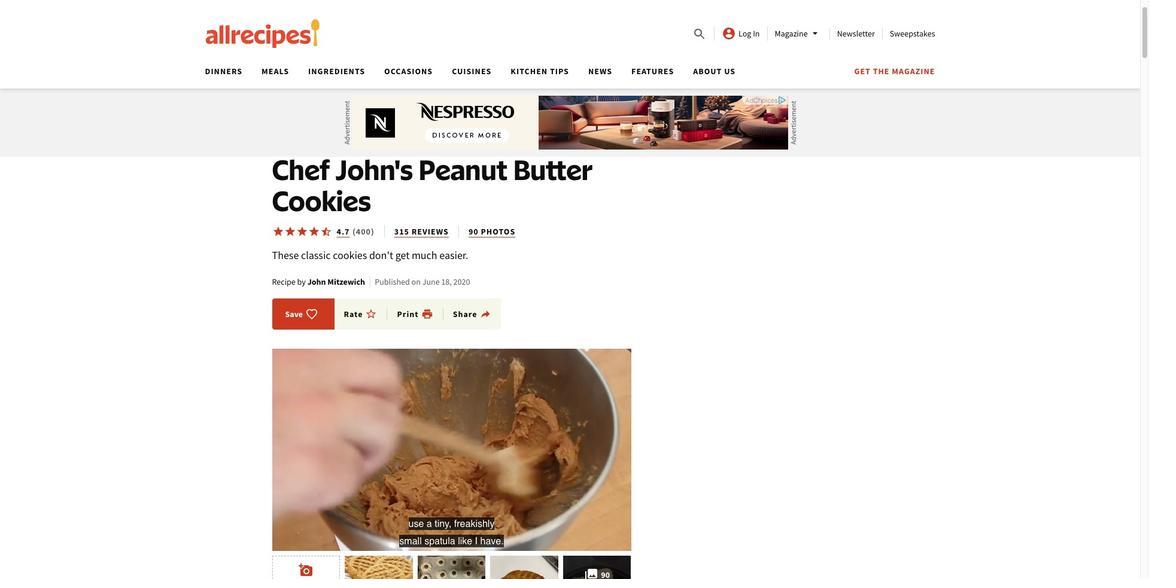 Task type: describe. For each thing, give the bounding box(es) containing it.
ingredients
[[308, 66, 365, 77]]

desserts
[[331, 116, 374, 127]]

newsletter
[[838, 28, 875, 39]]

peanut butter cookie recipes
[[454, 116, 595, 127]]

0 vertical spatial peanut
[[454, 116, 487, 127]]

magazine
[[892, 66, 936, 77]]

save
[[285, 309, 303, 320]]

315 reviews
[[395, 226, 449, 237]]

share button
[[453, 309, 492, 321]]

print image
[[421, 309, 433, 321]]

4.7
[[337, 226, 350, 237]]

john
[[308, 277, 326, 288]]

much
[[412, 249, 438, 262]]

315
[[395, 226, 410, 237]]

star empty image
[[366, 309, 378, 321]]

reviews
[[412, 226, 449, 237]]

classic
[[301, 249, 331, 262]]

published on june 18, 2020
[[375, 277, 470, 288]]

john's
[[336, 152, 413, 187]]

photos
[[481, 226, 516, 237]]

4 star image from the left
[[308, 226, 320, 238]]

sweepstakes link
[[890, 28, 936, 39]]

about us link
[[694, 66, 736, 77]]

navigation containing dinners
[[196, 62, 936, 89]]

account image
[[722, 26, 737, 41]]

meals link
[[262, 66, 289, 77]]

kitchen tips link
[[511, 66, 569, 77]]

2020
[[454, 277, 470, 288]]

share
[[453, 309, 478, 320]]

cookies
[[333, 249, 367, 262]]

mitzewich
[[328, 277, 365, 288]]

dinners
[[205, 66, 243, 77]]

cookie
[[525, 116, 557, 127]]

the
[[874, 66, 890, 77]]

3 star image from the left
[[296, 226, 308, 238]]

kitchen tips
[[511, 66, 569, 77]]

published
[[375, 277, 410, 288]]

star half image
[[320, 226, 332, 238]]

banner containing log in
[[0, 0, 1141, 89]]

caret_down image
[[808, 26, 823, 41]]

don't
[[369, 249, 393, 262]]

chevron_right image for desserts
[[376, 114, 390, 129]]

share image
[[480, 309, 492, 321]]

get
[[396, 249, 410, 262]]

chef
[[272, 152, 330, 187]]

ingredients link
[[308, 66, 365, 77]]



Task type: locate. For each thing, give the bounding box(es) containing it.
peanut
[[454, 116, 487, 127], [419, 152, 508, 187]]

news
[[589, 66, 613, 77]]

cookies down occasions
[[395, 116, 432, 127]]

2 star image from the left
[[284, 226, 296, 238]]

butter left cookie
[[490, 116, 523, 127]]

in
[[753, 28, 760, 39]]

dinners link
[[205, 66, 243, 77]]

banner
[[0, 0, 1141, 89]]

1 horizontal spatial cookies
[[395, 116, 432, 127]]

cookies link
[[393, 114, 434, 129]]

log in link
[[722, 26, 760, 41]]

newsletter button
[[838, 28, 875, 39]]

0 horizontal spatial chevron_right image
[[376, 114, 390, 129]]

1 chevron_right image from the left
[[376, 114, 390, 129]]

magazine
[[775, 28, 808, 39]]

(400)
[[353, 226, 375, 237]]

star image
[[272, 226, 284, 238], [284, 226, 296, 238], [296, 226, 308, 238], [308, 226, 320, 238]]

get
[[855, 66, 871, 77]]

about us
[[694, 66, 736, 77]]

cookies inside chef john's peanut butter cookies
[[272, 183, 371, 218]]

chevron_right image right 'cookies' link
[[435, 114, 449, 129]]

on
[[412, 277, 421, 288]]

recipe
[[272, 277, 296, 288]]

rate
[[344, 309, 363, 320]]

0 vertical spatial cookies
[[395, 116, 432, 127]]

video player application
[[272, 349, 631, 551]]

get the magazine
[[855, 66, 936, 77]]

chevron_right image
[[376, 114, 390, 129], [435, 114, 449, 129]]

cookies
[[395, 116, 432, 127], [272, 183, 371, 218]]

cuisines
[[452, 66, 492, 77]]

desserts link
[[329, 114, 375, 129]]

sweepstakes
[[890, 28, 936, 39]]

chef john's peanut butter cookies
[[272, 152, 593, 218]]

us
[[725, 66, 736, 77]]

chevron_right image for cookies
[[435, 114, 449, 129]]

news link
[[589, 66, 613, 77]]

print
[[397, 309, 419, 320]]

1 vertical spatial butter
[[514, 152, 593, 187]]

2 chevron_right image from the left
[[435, 114, 449, 129]]

butter
[[490, 116, 523, 127], [514, 152, 593, 187]]

search image
[[693, 27, 707, 41]]

print button
[[397, 309, 433, 321]]

features
[[632, 66, 674, 77]]

0 vertical spatial butter
[[490, 116, 523, 127]]

tips
[[550, 66, 569, 77]]

1 vertical spatial cookies
[[272, 183, 371, 218]]

these classic cookies don't get much easier.
[[272, 249, 469, 262]]

favorite image
[[306, 309, 318, 321]]

meals
[[262, 66, 289, 77]]

by
[[297, 277, 306, 288]]

save button
[[282, 309, 322, 321]]

4.7 (400)
[[337, 226, 375, 237]]

advertisement region
[[352, 96, 788, 150]]

butter inside chef john's peanut butter cookies
[[514, 152, 593, 187]]

log
[[739, 28, 752, 39]]

magazine button
[[775, 26, 823, 41]]

recipe by john mitzewich
[[272, 277, 365, 288]]

add photo image
[[299, 563, 313, 578]]

occasions link
[[385, 66, 433, 77]]

butter down cookie
[[514, 152, 593, 187]]

rate button
[[344, 309, 388, 321]]

90 photos
[[469, 226, 516, 237]]

peanut inside chef john's peanut butter cookies
[[419, 152, 508, 187]]

home image
[[205, 19, 320, 48]]

1 horizontal spatial chevron_right image
[[435, 114, 449, 129]]

1 vertical spatial peanut
[[419, 152, 508, 187]]

navigation
[[196, 62, 936, 89]]

get the magazine link
[[855, 66, 936, 77]]

0 horizontal spatial cookies
[[272, 183, 371, 218]]

june
[[423, 277, 440, 288]]

cuisines link
[[452, 66, 492, 77]]

log in
[[739, 28, 760, 39]]

recipes
[[559, 116, 595, 127]]

90
[[469, 226, 479, 237]]

cookies up 'star half' "icon"
[[272, 183, 371, 218]]

chevron_right image left 'cookies' link
[[376, 114, 390, 129]]

kitchen
[[511, 66, 548, 77]]

1 star image from the left
[[272, 226, 284, 238]]

easier.
[[440, 249, 469, 262]]

features link
[[632, 66, 674, 77]]

peanut butter cookie recipes link
[[452, 114, 597, 129]]

18,
[[442, 277, 452, 288]]

occasions
[[385, 66, 433, 77]]

these
[[272, 249, 299, 262]]

about
[[694, 66, 722, 77]]



Task type: vqa. For each thing, say whether or not it's contained in the screenshot.
left ®
no



